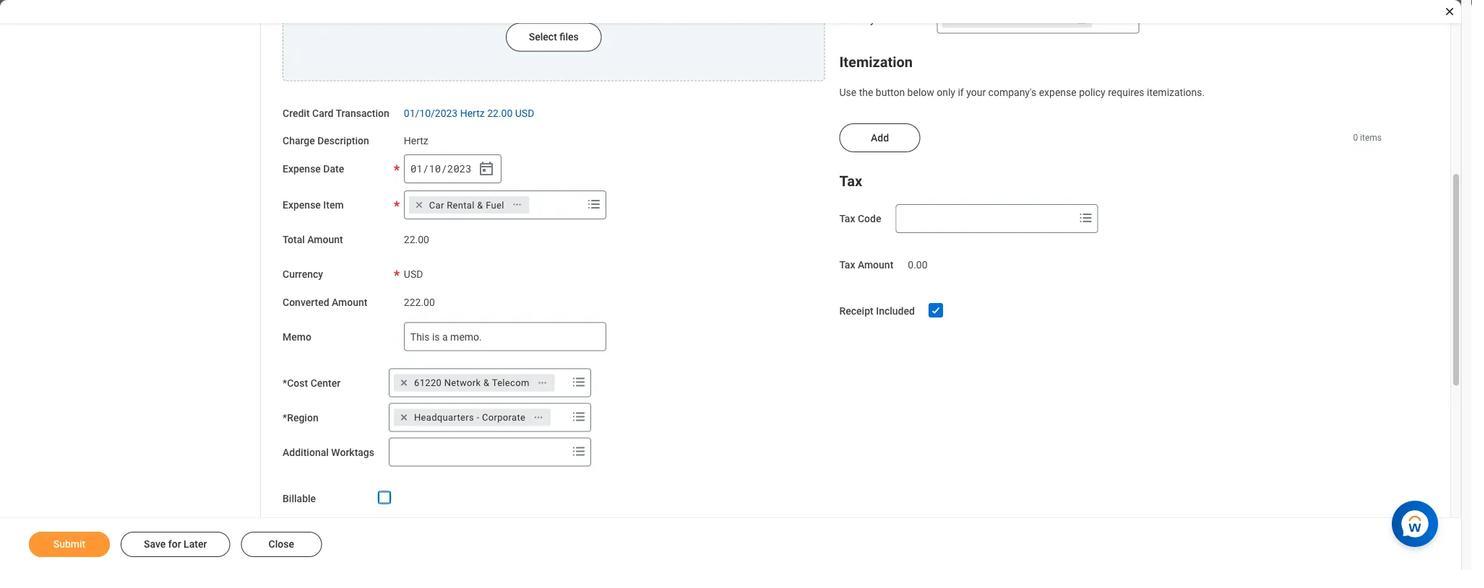 Task type: describe. For each thing, give the bounding box(es) containing it.
tax code
[[839, 214, 881, 225]]

your
[[966, 87, 986, 98]]

Tax Code field
[[896, 206, 1074, 232]]

close
[[269, 539, 294, 551]]

expense for expense item
[[283, 200, 321, 212]]

corporate
[[482, 413, 526, 424]]

01 / 10 / 2023
[[410, 163, 472, 176]]

prompts image for additional worktags
[[570, 444, 588, 461]]

ext link image
[[1075, 12, 1089, 27]]

0 vertical spatial 22.00
[[487, 108, 513, 119]]

*cost
[[283, 378, 308, 390]]

-
[[477, 413, 479, 424]]

prompts image for *cost center
[[570, 374, 588, 392]]

itemization button
[[839, 54, 913, 71]]

button
[[876, 87, 905, 98]]

calendar image
[[478, 161, 495, 178]]

prompts image for tax code
[[1077, 210, 1094, 227]]

headquarters - corporate element
[[414, 412, 526, 425]]

0 items
[[1353, 133, 1382, 143]]

item
[[323, 200, 344, 212]]

network
[[444, 378, 481, 389]]

x small image for expense item
[[412, 198, 426, 213]]

currency
[[283, 269, 323, 281]]

prompts image for country
[[1118, 10, 1136, 27]]

related actions image for *region
[[533, 413, 544, 423]]

Memo text field
[[404, 323, 606, 352]]

& for center
[[483, 378, 490, 389]]

code
[[858, 214, 881, 225]]

united states of america element
[[962, 13, 1072, 26]]

car rental & fuel, press delete to clear value. option
[[409, 197, 530, 214]]

converted
[[283, 297, 329, 309]]

2023
[[447, 163, 472, 176]]

tax for tax amount
[[839, 260, 855, 272]]

expense item
[[283, 200, 344, 212]]

country
[[839, 14, 875, 25]]

*region
[[283, 413, 318, 425]]

01/10/2023 hertz 22.00 usd link
[[404, 105, 534, 119]]

files
[[560, 31, 579, 43]]

converted amount
[[283, 297, 367, 309]]

requires
[[1108, 87, 1144, 98]]

related actions image
[[512, 200, 522, 210]]

charge description element
[[404, 127, 428, 148]]

car rental & fuel
[[429, 200, 504, 211]]

car
[[429, 200, 444, 211]]

Additional Worktags field
[[390, 440, 567, 466]]

headquarters
[[414, 413, 474, 424]]

car rental & fuel element
[[429, 199, 504, 212]]

0 vertical spatial usd
[[515, 108, 534, 119]]

workday assistant region
[[1392, 496, 1444, 548]]

0.00
[[908, 260, 928, 272]]

transaction
[[336, 108, 389, 119]]

worktags
[[331, 447, 374, 459]]

submit
[[53, 539, 85, 551]]

tax button
[[839, 173, 862, 190]]

amount for converted amount
[[332, 297, 367, 309]]

receipt included
[[839, 306, 915, 318]]

61220 network & telecom
[[414, 378, 529, 389]]



Task type: vqa. For each thing, say whether or not it's contained in the screenshot.
*Cost
yes



Task type: locate. For each thing, give the bounding box(es) containing it.
save for later
[[144, 539, 207, 551]]

0 vertical spatial amount
[[307, 234, 343, 246]]

charge description
[[283, 136, 369, 147]]

additional worktags
[[283, 447, 374, 459]]

united states of america, press delete to clear value, ctrl + enter opens in new window. option
[[942, 11, 1092, 28]]

america
[[1035, 14, 1072, 25]]

total amount
[[283, 234, 343, 246]]

included
[[876, 306, 915, 318]]

0
[[1353, 133, 1358, 143]]

use
[[839, 87, 857, 98]]

10
[[429, 163, 441, 176]]

headquarters - corporate, press delete to clear value. option
[[394, 410, 551, 427]]

save
[[144, 539, 166, 551]]

related actions image for *cost center
[[537, 379, 548, 389]]

related actions image right "telecom"
[[537, 379, 548, 389]]

*cost center
[[283, 378, 341, 390]]

0 vertical spatial &
[[477, 200, 483, 211]]

amount
[[307, 234, 343, 246], [858, 260, 893, 272], [332, 297, 367, 309]]

save for later button
[[121, 533, 230, 558]]

tax
[[839, 173, 862, 190], [839, 214, 855, 225], [839, 260, 855, 272]]

222.00
[[404, 297, 435, 309]]

expense
[[283, 164, 321, 175], [283, 200, 321, 212]]

prompts image inside tax group
[[1077, 210, 1094, 227]]

x small image left united
[[945, 12, 959, 27]]

hertz up 01
[[404, 136, 428, 147]]

fuel
[[486, 200, 504, 211]]

2 tax from the top
[[839, 214, 855, 225]]

prompts image
[[585, 196, 603, 213], [1077, 210, 1094, 227], [570, 374, 588, 392]]

close edit expense report image
[[1444, 6, 1455, 17]]

hertz right the 01/10/2023
[[460, 108, 485, 119]]

amount left 0.00
[[858, 260, 893, 272]]

2 expense from the top
[[283, 200, 321, 212]]

prompts image for expense item
[[585, 196, 603, 213]]

expense
[[1039, 87, 1077, 98]]

date
[[323, 164, 344, 175]]

telecom
[[492, 378, 529, 389]]

expense for expense date
[[283, 164, 321, 175]]

billable
[[283, 494, 316, 506]]

states
[[993, 14, 1021, 25]]

tax for tax code
[[839, 214, 855, 225]]

amount right total
[[307, 234, 343, 246]]

expense down charge
[[283, 164, 321, 175]]

22.00 up calendar icon
[[487, 108, 513, 119]]

tax up receipt
[[839, 260, 855, 272]]

additional
[[283, 447, 329, 459]]

/ right 01
[[423, 163, 429, 176]]

& for item
[[477, 200, 483, 211]]

itemization group
[[839, 51, 1382, 99]]

0 vertical spatial prompts image
[[1118, 10, 1136, 27]]

the
[[859, 87, 873, 98]]

united
[[962, 14, 991, 25]]

only
[[937, 87, 955, 98]]

dialog containing itemization
[[0, 0, 1461, 571]]

1 expense from the top
[[283, 164, 321, 175]]

below
[[907, 87, 934, 98]]

company's
[[988, 87, 1036, 98]]

tax group
[[839, 170, 1382, 234]]

policy
[[1079, 87, 1105, 98]]

usd
[[515, 108, 534, 119], [404, 269, 423, 281]]

select files
[[529, 31, 579, 43]]

x small image for *cost center
[[397, 377, 411, 391]]

3 tax from the top
[[839, 260, 855, 272]]

memo
[[283, 332, 311, 344]]

use the button below only if your company's expense policy requires itemizations.
[[839, 87, 1205, 98]]

0 vertical spatial hertz
[[460, 108, 485, 119]]

itemization
[[839, 54, 913, 71]]

&
[[477, 200, 483, 211], [483, 378, 490, 389]]

61220 network & telecom element
[[414, 377, 529, 390]]

select
[[529, 31, 557, 43]]

card
[[312, 108, 334, 119]]

related actions image inside headquarters - corporate, press delete to clear value. option
[[533, 413, 544, 423]]

prompts image
[[1118, 10, 1136, 27], [570, 409, 588, 426], [570, 444, 588, 461]]

0 vertical spatial tax
[[839, 173, 862, 190]]

check small image
[[927, 302, 944, 320]]

receipt
[[839, 306, 874, 318]]

61220
[[414, 378, 442, 389]]

/
[[423, 163, 429, 176], [441, 163, 447, 176]]

related actions image right corporate
[[533, 413, 544, 423]]

itemizations.
[[1147, 87, 1205, 98]]

action bar region
[[0, 518, 1461, 571]]

related actions image inside 61220 network & telecom, press delete to clear value. option
[[537, 379, 548, 389]]

0 horizontal spatial /
[[423, 163, 429, 176]]

hertz
[[460, 108, 485, 119], [404, 136, 428, 147]]

0 horizontal spatial hertz
[[404, 136, 428, 147]]

total
[[283, 234, 305, 246]]

1 vertical spatial tax
[[839, 214, 855, 225]]

x small image
[[945, 12, 959, 27], [412, 198, 426, 213], [397, 377, 411, 391], [397, 411, 411, 426]]

close button
[[241, 533, 322, 558]]

2 vertical spatial amount
[[332, 297, 367, 309]]

x small image left car
[[412, 198, 426, 213]]

1 horizontal spatial /
[[441, 163, 447, 176]]

credit card transaction
[[283, 108, 389, 119]]

& right network
[[483, 378, 490, 389]]

x small image left headquarters at the left
[[397, 411, 411, 426]]

1 vertical spatial hertz
[[404, 136, 428, 147]]

0 vertical spatial related actions image
[[537, 379, 548, 389]]

1 horizontal spatial 22.00
[[487, 108, 513, 119]]

related actions image
[[537, 379, 548, 389], [533, 413, 544, 423]]

expense date
[[283, 164, 344, 175]]

1 vertical spatial usd
[[404, 269, 423, 281]]

1 tax from the top
[[839, 173, 862, 190]]

01/10/2023
[[404, 108, 458, 119]]

1 horizontal spatial hertz
[[460, 108, 485, 119]]

22.00 down car
[[404, 234, 429, 246]]

1 / from the left
[[423, 163, 429, 176]]

tax up the tax code
[[839, 173, 862, 190]]

expense left the item
[[283, 200, 321, 212]]

of
[[1024, 14, 1033, 25]]

center
[[311, 378, 341, 390]]

1 vertical spatial amount
[[858, 260, 893, 272]]

0 horizontal spatial &
[[477, 200, 483, 211]]

1 vertical spatial prompts image
[[570, 409, 588, 426]]

credit
[[283, 108, 310, 119]]

1 horizontal spatial &
[[483, 378, 490, 389]]

1 vertical spatial related actions image
[[533, 413, 544, 423]]

later
[[184, 539, 207, 551]]

headquarters - corporate
[[414, 413, 526, 424]]

0 horizontal spatial 22.00
[[404, 234, 429, 246]]

if
[[958, 87, 964, 98]]

61220 network & telecom, press delete to clear value. option
[[394, 375, 555, 392]]

tax amount
[[839, 260, 893, 272]]

1 vertical spatial expense
[[283, 200, 321, 212]]

select files button
[[506, 23, 602, 52]]

add button
[[839, 124, 920, 153]]

01/10/2023 hertz 22.00 usd
[[404, 108, 534, 119]]

amount for total amount
[[307, 234, 343, 246]]

22.00
[[487, 108, 513, 119], [404, 234, 429, 246]]

x small image inside 61220 network & telecom, press delete to clear value. option
[[397, 377, 411, 391]]

submit button
[[29, 533, 110, 558]]

tax for tax
[[839, 173, 862, 190]]

& left the fuel
[[477, 200, 483, 211]]

for
[[168, 539, 181, 551]]

rental
[[447, 200, 475, 211]]

0 horizontal spatial usd
[[404, 269, 423, 281]]

1 horizontal spatial usd
[[515, 108, 534, 119]]

1 vertical spatial 22.00
[[404, 234, 429, 246]]

x small image inside headquarters - corporate, press delete to clear value. option
[[397, 411, 411, 426]]

tax left code
[[839, 214, 855, 225]]

2 / from the left
[[441, 163, 447, 176]]

x small image for *region
[[397, 411, 411, 426]]

items
[[1360, 133, 1382, 143]]

expense date group
[[404, 155, 501, 184]]

/ right 10
[[441, 163, 447, 176]]

0 vertical spatial expense
[[283, 164, 321, 175]]

amount for tax amount
[[858, 260, 893, 272]]

amount right 'converted'
[[332, 297, 367, 309]]

1 vertical spatial &
[[483, 378, 490, 389]]

2 vertical spatial tax
[[839, 260, 855, 272]]

01
[[410, 163, 423, 176]]

add
[[871, 132, 889, 144]]

description
[[317, 136, 369, 147]]

dialog
[[0, 0, 1461, 571]]

select files region
[[283, 0, 825, 81]]

x small image left '61220'
[[397, 377, 411, 391]]

prompts image for *region
[[570, 409, 588, 426]]

2 vertical spatial prompts image
[[570, 444, 588, 461]]

x small image for country
[[945, 12, 959, 27]]

united states of america
[[962, 14, 1072, 25]]

charge
[[283, 136, 315, 147]]



